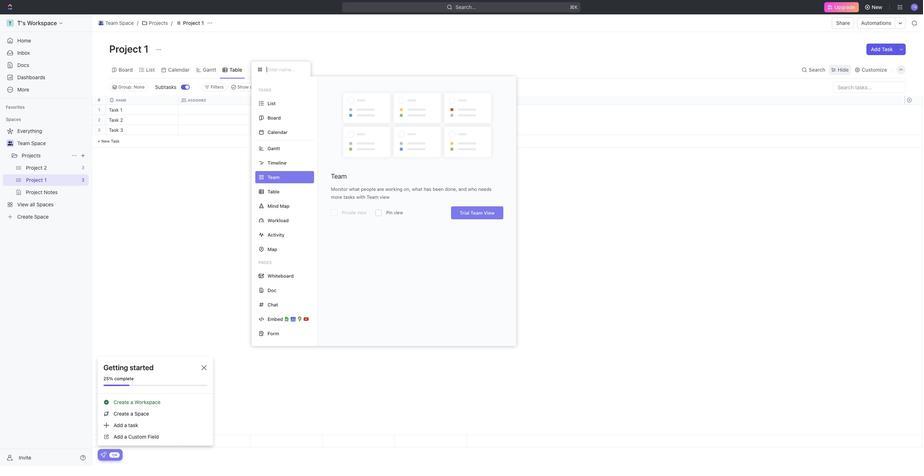 Task type: vqa. For each thing, say whether or not it's contained in the screenshot.
'Settings'
no



Task type: describe. For each thing, give the bounding box(es) containing it.
working
[[386, 187, 403, 192]]

show closed button
[[229, 83, 267, 92]]

closed
[[250, 84, 264, 90]]

1 vertical spatial table
[[268, 189, 280, 195]]

0 vertical spatial project
[[183, 20, 200, 26]]

table inside 'link'
[[230, 67, 242, 73]]

table link
[[228, 65, 242, 75]]

board link
[[117, 65, 133, 75]]

subtasks
[[155, 84, 177, 90]]

1 what from the left
[[349, 187, 360, 192]]

to do for task 3
[[255, 128, 268, 133]]

add for add a custom field
[[114, 434, 123, 441]]

to for ‎task 2
[[255, 118, 261, 123]]

more
[[331, 194, 342, 200]]

1 horizontal spatial space
[[119, 20, 134, 26]]

search button
[[800, 65, 828, 75]]

dashboards link
[[3, 72, 89, 83]]

press space to select this row. row containing 2
[[92, 115, 106, 125]]

a for task
[[124, 423, 127, 429]]

sidebar navigation
[[0, 14, 92, 467]]

dashboards
[[17, 74, 45, 80]]

1 vertical spatial projects link
[[22, 150, 69, 162]]

timeline
[[268, 160, 287, 166]]

a for workspace
[[131, 400, 133, 406]]

needs
[[479, 187, 492, 192]]

chat
[[268, 302, 278, 308]]

search
[[809, 67, 826, 73]]

2 what from the left
[[412, 187, 423, 192]]

onboarding checklist button image
[[101, 453, 106, 459]]

complete
[[114, 377, 134, 382]]

Enter name... field
[[266, 66, 305, 73]]

press space to select this row. row containing ‎task 2
[[106, 115, 467, 126]]

0 horizontal spatial map
[[268, 247, 277, 252]]

automations button
[[858, 18, 896, 29]]

search...
[[456, 4, 476, 10]]

been
[[433, 187, 444, 192]]

activity
[[268, 232, 285, 238]]

getting started
[[104, 364, 154, 372]]

set priority image for 3
[[394, 126, 405, 136]]

‎task 1
[[109, 107, 122, 113]]

embed
[[268, 317, 283, 322]]

create a space
[[114, 411, 149, 417]]

#
[[98, 97, 100, 103]]

2 for ‎task
[[120, 117, 123, 123]]

getting
[[104, 364, 128, 372]]

1 vertical spatial project 1
[[109, 43, 151, 55]]

tasks
[[259, 88, 272, 92]]

share button
[[832, 17, 855, 29]]

view button
[[251, 61, 275, 78]]

monitor what people are working on, what has been done, and who needs more tasks with team view
[[331, 187, 492, 200]]

mind
[[268, 203, 279, 209]]

view inside button
[[261, 67, 272, 73]]

pin
[[387, 210, 393, 216]]

project 1 link
[[174, 19, 206, 27]]

whiteboard
[[268, 273, 294, 279]]

a for space
[[131, 411, 133, 417]]

people
[[361, 187, 376, 192]]

1/4
[[112, 453, 117, 458]]

upgrade
[[835, 4, 856, 10]]

to do cell for ‎task 2
[[251, 115, 323, 125]]

new button
[[862, 1, 887, 13]]

press space to select this row. row containing ‎task 1
[[106, 105, 467, 116]]

team inside monitor what people are working on, what has been done, and who needs more tasks with team view
[[367, 194, 379, 200]]

0 horizontal spatial board
[[119, 67, 133, 73]]

mind map
[[268, 203, 290, 209]]

create a workspace
[[114, 400, 161, 406]]

pin view
[[387, 210, 403, 216]]

25% complete
[[104, 377, 134, 382]]

upgrade link
[[825, 2, 859, 12]]

add for add a task
[[114, 423, 123, 429]]

workspace
[[135, 400, 161, 406]]

1 horizontal spatial project 1
[[183, 20, 204, 26]]

view inside monitor what people are working on, what has been done, and who needs more tasks with team view
[[380, 194, 390, 200]]

trial
[[460, 210, 470, 216]]

custom
[[128, 434, 146, 441]]

calendar link
[[167, 65, 190, 75]]

set priority element for 1
[[394, 105, 405, 116]]

customize
[[862, 67, 888, 73]]

monitor
[[331, 187, 348, 192]]

⌘k
[[570, 4, 578, 10]]

subtasks button
[[152, 82, 181, 93]]

tree inside sidebar navigation
[[3, 126, 89, 223]]

1 horizontal spatial projects
[[149, 20, 168, 26]]

close image
[[202, 366, 207, 371]]

2 vertical spatial space
[[135, 411, 149, 417]]

invite
[[19, 455, 31, 461]]

list link
[[145, 65, 155, 75]]

private view
[[342, 210, 367, 216]]

user group image
[[7, 141, 13, 146]]

1 inside 1 2 3
[[98, 108, 100, 112]]

add task
[[872, 46, 893, 52]]

form
[[268, 331, 279, 337]]

0 horizontal spatial project
[[109, 43, 142, 55]]

automations
[[862, 20, 892, 26]]

space inside sidebar navigation
[[31, 140, 46, 146]]

with
[[356, 194, 366, 200]]

view button
[[251, 65, 275, 75]]

0 horizontal spatial 3
[[98, 128, 101, 132]]

row group containing ‎task 1
[[106, 105, 467, 148]]

add task button
[[867, 44, 898, 55]]

a for custom
[[124, 434, 127, 441]]

share
[[837, 20, 851, 26]]

press space to select this row. row containing 1
[[92, 105, 106, 115]]

new for new
[[872, 4, 883, 10]]

pages
[[259, 261, 272, 265]]

has
[[424, 187, 432, 192]]

1 vertical spatial gantt
[[268, 146, 280, 151]]

set priority element for 3
[[394, 126, 405, 136]]

task 3
[[109, 127, 123, 133]]

and
[[459, 187, 467, 192]]

0 vertical spatial list
[[146, 67, 155, 73]]

0 horizontal spatial team space link
[[17, 138, 87, 149]]

started
[[130, 364, 154, 372]]



Task type: locate. For each thing, give the bounding box(es) containing it.
1 horizontal spatial projects link
[[140, 19, 170, 27]]

0 vertical spatial task
[[882, 46, 893, 52]]

spaces
[[6, 117, 21, 122]]

row group containing 1 2 3
[[92, 105, 106, 148]]

1 do from the top
[[262, 118, 268, 123]]

1 vertical spatial map
[[268, 247, 277, 252]]

to do cell
[[251, 115, 323, 125], [251, 125, 323, 135]]

1 vertical spatial space
[[31, 140, 46, 146]]

task
[[882, 46, 893, 52], [109, 127, 119, 133], [111, 139, 120, 144]]

hide button
[[830, 65, 852, 75]]

0 horizontal spatial table
[[230, 67, 242, 73]]

set priority image
[[394, 105, 405, 116], [394, 115, 405, 126], [394, 126, 405, 136]]

to do
[[255, 118, 268, 123], [255, 128, 268, 133]]

grid containing ‎task 1
[[92, 96, 924, 448]]

create for create a workspace
[[114, 400, 129, 406]]

table up show
[[230, 67, 242, 73]]

‎task 2
[[109, 117, 123, 123]]

0 vertical spatial projects link
[[140, 19, 170, 27]]

task inside add task button
[[882, 46, 893, 52]]

do down the tasks
[[262, 118, 268, 123]]

0 horizontal spatial projects link
[[22, 150, 69, 162]]

list
[[146, 67, 155, 73], [268, 100, 276, 106]]

new inside button
[[872, 4, 883, 10]]

what right on,
[[412, 187, 423, 192]]

1 horizontal spatial board
[[268, 115, 281, 121]]

task for new task
[[111, 139, 120, 144]]

create for create a space
[[114, 411, 129, 417]]

customize button
[[853, 65, 890, 75]]

new task
[[101, 139, 120, 144]]

docs link
[[3, 60, 89, 71]]

add a custom field
[[114, 434, 159, 441]]

0 vertical spatial project 1
[[183, 20, 204, 26]]

add a task
[[114, 423, 138, 429]]

‎task down the ‎task 1
[[109, 117, 119, 123]]

2 up task 3
[[120, 117, 123, 123]]

task down task 3
[[111, 139, 120, 144]]

1 horizontal spatial what
[[412, 187, 423, 192]]

list up subtasks button
[[146, 67, 155, 73]]

team space right user group image at the left top
[[105, 20, 134, 26]]

1 to from the top
[[255, 118, 261, 123]]

2 horizontal spatial space
[[135, 411, 149, 417]]

0 vertical spatial table
[[230, 67, 242, 73]]

projects
[[149, 20, 168, 26], [22, 153, 41, 159]]

inbox
[[17, 50, 30, 56]]

calendar
[[168, 67, 190, 73], [268, 129, 288, 135]]

to
[[255, 118, 261, 123], [255, 128, 261, 133]]

map down activity
[[268, 247, 277, 252]]

1 horizontal spatial 3
[[120, 127, 123, 133]]

view down are
[[380, 194, 390, 200]]

2 horizontal spatial view
[[394, 210, 403, 216]]

add for add task
[[872, 46, 881, 52]]

1 vertical spatial add
[[114, 423, 123, 429]]

0 vertical spatial to do
[[255, 118, 268, 123]]

workload
[[268, 218, 289, 224]]

space right user group image at the left top
[[119, 20, 134, 26]]

2 vertical spatial add
[[114, 434, 123, 441]]

projects link
[[140, 19, 170, 27], [22, 150, 69, 162]]

1 vertical spatial new
[[101, 139, 110, 144]]

what
[[349, 187, 360, 192], [412, 187, 423, 192]]

1 vertical spatial to
[[255, 128, 261, 133]]

favorites
[[6, 105, 25, 110]]

‎task for ‎task 1
[[109, 107, 119, 113]]

tree containing team space
[[3, 126, 89, 223]]

0 horizontal spatial calendar
[[168, 67, 190, 73]]

do
[[262, 118, 268, 123], [262, 128, 268, 133]]

0 vertical spatial team space
[[105, 20, 134, 26]]

1 ‎task from the top
[[109, 107, 119, 113]]

task for add task
[[882, 46, 893, 52]]

are
[[377, 187, 384, 192]]

create up add a task
[[114, 411, 129, 417]]

1 to do cell from the top
[[251, 115, 323, 125]]

board down the tasks
[[268, 115, 281, 121]]

3 left task 3
[[98, 128, 101, 132]]

done,
[[445, 187, 458, 192]]

team space link
[[96, 19, 136, 27], [17, 138, 87, 149]]

0 horizontal spatial gantt
[[203, 67, 216, 73]]

2 / from the left
[[171, 20, 173, 26]]

2 to do cell from the top
[[251, 125, 323, 135]]

1 horizontal spatial team space
[[105, 20, 134, 26]]

Search tasks... text field
[[834, 82, 906, 93]]

1
[[202, 20, 204, 26], [144, 43, 149, 55], [120, 107, 122, 113], [98, 108, 100, 112]]

view down needs
[[484, 210, 495, 216]]

field
[[148, 434, 159, 441]]

1 horizontal spatial map
[[280, 203, 290, 209]]

0 vertical spatial to do cell
[[251, 115, 323, 125]]

1 horizontal spatial calendar
[[268, 129, 288, 135]]

favorites button
[[3, 103, 28, 112]]

0 vertical spatial ‎task
[[109, 107, 119, 113]]

0 horizontal spatial projects
[[22, 153, 41, 159]]

0 horizontal spatial space
[[31, 140, 46, 146]]

2 do from the top
[[262, 128, 268, 133]]

new up 'automations'
[[872, 4, 883, 10]]

new inside grid
[[101, 139, 110, 144]]

0 vertical spatial create
[[114, 400, 129, 406]]

1 vertical spatial board
[[268, 115, 281, 121]]

hide
[[838, 67, 849, 73]]

add up customize
[[872, 46, 881, 52]]

2 to do from the top
[[255, 128, 268, 133]]

3
[[120, 127, 123, 133], [98, 128, 101, 132]]

table up mind
[[268, 189, 280, 195]]

task
[[128, 423, 138, 429]]

1 vertical spatial ‎task
[[109, 117, 119, 123]]

table
[[230, 67, 242, 73], [268, 189, 280, 195]]

0 vertical spatial board
[[119, 67, 133, 73]]

view
[[380, 194, 390, 200], [357, 210, 367, 216], [394, 210, 403, 216]]

docs
[[17, 62, 29, 68]]

1 vertical spatial projects
[[22, 153, 41, 159]]

team space
[[105, 20, 134, 26], [17, 140, 46, 146]]

2 left ‎task 2
[[98, 118, 100, 122]]

‎task up ‎task 2
[[109, 107, 119, 113]]

0 vertical spatial projects
[[149, 20, 168, 26]]

2 inside 1 2 3
[[98, 118, 100, 122]]

0 horizontal spatial what
[[349, 187, 360, 192]]

create up the "create a space"
[[114, 400, 129, 406]]

press space to select this row. row
[[92, 105, 106, 115], [106, 105, 467, 116], [92, 115, 106, 125], [106, 115, 467, 126], [92, 125, 106, 135], [106, 125, 467, 136], [106, 436, 467, 448]]

set priority element
[[394, 105, 405, 116], [394, 115, 405, 126], [394, 126, 405, 136]]

1 horizontal spatial team space link
[[96, 19, 136, 27]]

space down create a workspace on the left
[[135, 411, 149, 417]]

press space to select this row. row containing task 3
[[106, 125, 467, 136]]

gantt
[[203, 67, 216, 73], [268, 146, 280, 151]]

view up closed
[[261, 67, 272, 73]]

view right pin
[[394, 210, 403, 216]]

board left list link
[[119, 67, 133, 73]]

project
[[183, 20, 200, 26], [109, 43, 142, 55]]

view for pin view
[[394, 210, 403, 216]]

1 horizontal spatial 2
[[120, 117, 123, 123]]

show
[[238, 84, 249, 90]]

a up the "create a space"
[[131, 400, 133, 406]]

2 vertical spatial task
[[111, 139, 120, 144]]

0 horizontal spatial list
[[146, 67, 155, 73]]

1 vertical spatial team space link
[[17, 138, 87, 149]]

0 horizontal spatial /
[[137, 20, 139, 26]]

2 create from the top
[[114, 411, 129, 417]]

do for ‎task 2
[[262, 118, 268, 123]]

0 horizontal spatial view
[[261, 67, 272, 73]]

set priority element for 2
[[394, 115, 405, 126]]

1 vertical spatial to do
[[255, 128, 268, 133]]

set priority image for 1
[[394, 105, 405, 116]]

3 set priority image from the top
[[394, 126, 405, 136]]

to do for ‎task 2
[[255, 118, 268, 123]]

2 to from the top
[[255, 128, 261, 133]]

0 vertical spatial map
[[280, 203, 290, 209]]

1 vertical spatial list
[[268, 100, 276, 106]]

0 vertical spatial new
[[872, 4, 883, 10]]

0 vertical spatial view
[[261, 67, 272, 73]]

0 horizontal spatial view
[[357, 210, 367, 216]]

0 vertical spatial team space link
[[96, 19, 136, 27]]

0 vertical spatial add
[[872, 46, 881, 52]]

2 for 1
[[98, 118, 100, 122]]

set priority image for 2
[[394, 115, 405, 126]]

add down add a task
[[114, 434, 123, 441]]

team space right user group icon
[[17, 140, 46, 146]]

team
[[105, 20, 118, 26], [17, 140, 30, 146], [331, 173, 347, 180], [367, 194, 379, 200], [471, 210, 483, 216]]

a up 'task'
[[131, 411, 133, 417]]

25%
[[104, 377, 113, 382]]

1 vertical spatial calendar
[[268, 129, 288, 135]]

calendar up subtasks button
[[168, 67, 190, 73]]

a
[[131, 400, 133, 406], [131, 411, 133, 417], [124, 423, 127, 429], [124, 434, 127, 441]]

board
[[119, 67, 133, 73], [268, 115, 281, 121]]

do for task 3
[[262, 128, 268, 133]]

tree
[[3, 126, 89, 223]]

1 vertical spatial to do cell
[[251, 125, 323, 135]]

a left 'task'
[[124, 423, 127, 429]]

1 horizontal spatial table
[[268, 189, 280, 195]]

team up 'monitor'
[[331, 173, 347, 180]]

space right user group icon
[[31, 140, 46, 146]]

do up timeline
[[262, 128, 268, 133]]

view right the 'private'
[[357, 210, 367, 216]]

1 vertical spatial view
[[484, 210, 495, 216]]

gantt link
[[202, 65, 216, 75]]

team space inside sidebar navigation
[[17, 140, 46, 146]]

add left 'task'
[[114, 423, 123, 429]]

0 vertical spatial calendar
[[168, 67, 190, 73]]

project 1
[[183, 20, 204, 26], [109, 43, 151, 55]]

0 vertical spatial gantt
[[203, 67, 216, 73]]

home
[[17, 38, 31, 44]]

to do cell for task 3
[[251, 125, 323, 135]]

map right mind
[[280, 203, 290, 209]]

0 vertical spatial to
[[255, 118, 261, 123]]

1 horizontal spatial list
[[268, 100, 276, 106]]

grid
[[92, 96, 924, 448]]

inbox link
[[3, 47, 89, 59]]

gantt up timeline
[[268, 146, 280, 151]]

to for task 3
[[255, 128, 261, 133]]

tasks
[[344, 194, 355, 200]]

home link
[[3, 35, 89, 47]]

task up customize
[[882, 46, 893, 52]]

0 horizontal spatial team space
[[17, 140, 46, 146]]

private
[[342, 210, 356, 216]]

task down ‎task 2
[[109, 127, 119, 133]]

team right user group icon
[[17, 140, 30, 146]]

1 vertical spatial project
[[109, 43, 142, 55]]

3 set priority element from the top
[[394, 126, 405, 136]]

new down task 3
[[101, 139, 110, 144]]

projects inside tree
[[22, 153, 41, 159]]

0 horizontal spatial 2
[[98, 118, 100, 122]]

user group image
[[99, 21, 103, 25]]

1 horizontal spatial view
[[484, 210, 495, 216]]

1 horizontal spatial new
[[872, 4, 883, 10]]

trial team view
[[460, 210, 495, 216]]

a down add a task
[[124, 434, 127, 441]]

1 vertical spatial task
[[109, 127, 119, 133]]

0 vertical spatial do
[[262, 118, 268, 123]]

2 set priority element from the top
[[394, 115, 405, 126]]

0 horizontal spatial project 1
[[109, 43, 151, 55]]

0 horizontal spatial new
[[101, 139, 110, 144]]

1 horizontal spatial project
[[183, 20, 200, 26]]

2 ‎task from the top
[[109, 117, 119, 123]]

new for new task
[[101, 139, 110, 144]]

row
[[106, 96, 467, 105]]

1 vertical spatial create
[[114, 411, 129, 417]]

1 set priority image from the top
[[394, 105, 405, 116]]

0 vertical spatial space
[[119, 20, 134, 26]]

press space to select this row. row containing 3
[[92, 125, 106, 135]]

show closed
[[238, 84, 264, 90]]

doc
[[268, 288, 277, 294]]

‎task for ‎task 2
[[109, 117, 119, 123]]

1 vertical spatial do
[[262, 128, 268, 133]]

1 horizontal spatial /
[[171, 20, 173, 26]]

1 horizontal spatial gantt
[[268, 146, 280, 151]]

1 2 3
[[98, 108, 101, 132]]

team right user group image at the left top
[[105, 20, 118, 26]]

1 to do from the top
[[255, 118, 268, 123]]

cell
[[179, 105, 251, 115], [251, 105, 323, 115], [323, 105, 395, 115], [179, 115, 251, 125], [323, 115, 395, 125], [179, 125, 251, 135], [323, 125, 395, 135]]

team right trial
[[471, 210, 483, 216]]

‎task
[[109, 107, 119, 113], [109, 117, 119, 123]]

1 vertical spatial team space
[[17, 140, 46, 146]]

gantt left table 'link'
[[203, 67, 216, 73]]

add inside button
[[872, 46, 881, 52]]

1 horizontal spatial view
[[380, 194, 390, 200]]

what up tasks
[[349, 187, 360, 192]]

calendar up timeline
[[268, 129, 288, 135]]

1 / from the left
[[137, 20, 139, 26]]

on,
[[404, 187, 411, 192]]

list down the tasks
[[268, 100, 276, 106]]

3 down ‎task 2
[[120, 127, 123, 133]]

team down people
[[367, 194, 379, 200]]

onboarding checklist button element
[[101, 453, 106, 459]]

1 set priority element from the top
[[394, 105, 405, 116]]

row group
[[92, 105, 106, 148], [106, 105, 467, 148], [905, 105, 923, 148], [905, 436, 923, 448]]

2 set priority image from the top
[[394, 115, 405, 126]]

who
[[468, 187, 477, 192]]

1 create from the top
[[114, 400, 129, 406]]

view for private view
[[357, 210, 367, 216]]

team inside sidebar navigation
[[17, 140, 30, 146]]



